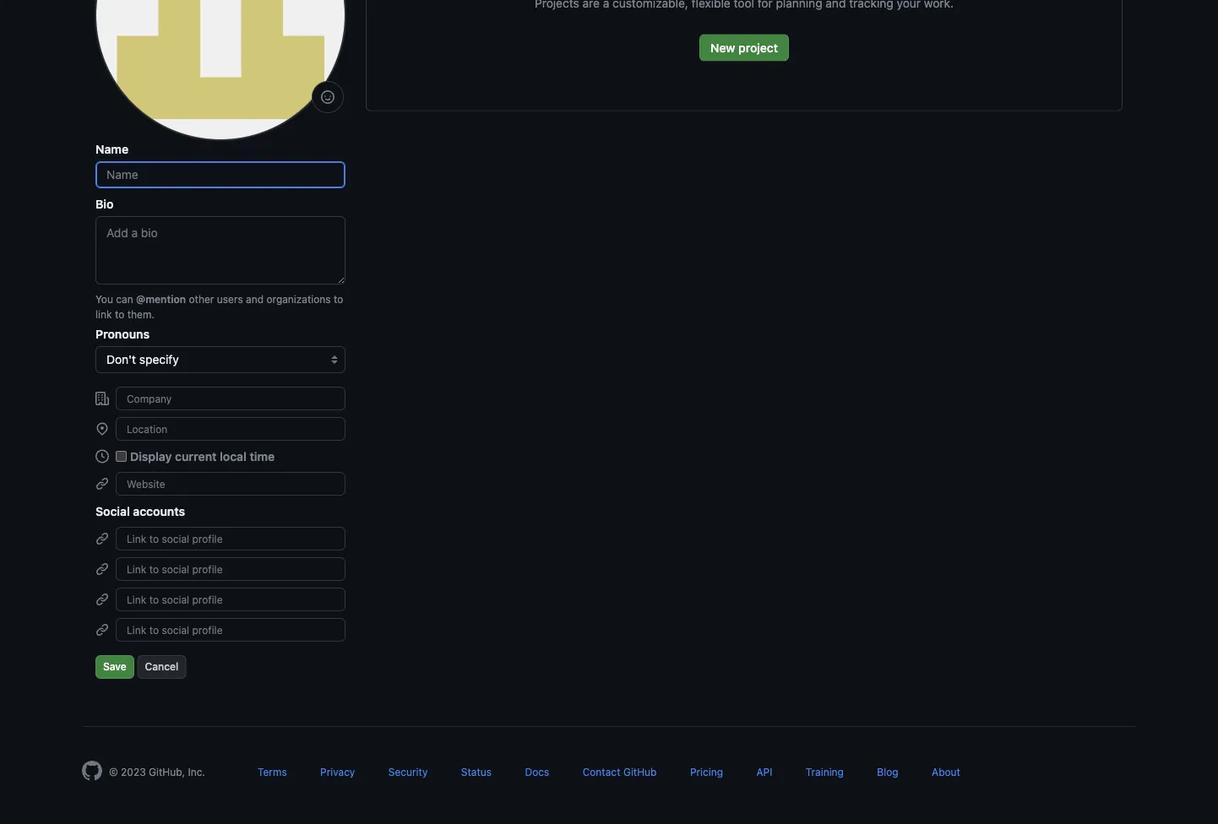 Task type: vqa. For each thing, say whether or not it's contained in the screenshot.
© 2023 GitHub, Inc.
yes



Task type: describe. For each thing, give the bounding box(es) containing it.
you can @mention
[[95, 293, 186, 305]]

security link
[[388, 766, 428, 778]]

status link
[[461, 766, 492, 778]]

contact github link
[[583, 766, 657, 778]]

status
[[461, 766, 492, 778]]

2023
[[121, 766, 146, 778]]

1 vertical spatial to
[[115, 308, 124, 320]]

docs link
[[525, 766, 549, 778]]

project
[[738, 41, 778, 54]]

blog link
[[877, 766, 898, 778]]

Bio text field
[[95, 216, 345, 285]]

can
[[116, 293, 133, 305]]

blog
[[877, 766, 898, 778]]

cancel
[[145, 661, 178, 673]]

new project button
[[699, 34, 789, 61]]

©
[[109, 766, 118, 778]]

current
[[175, 449, 217, 463]]

organizations
[[266, 293, 331, 305]]

docs
[[525, 766, 549, 778]]

pricing
[[690, 766, 723, 778]]

change your avatar image
[[95, 0, 345, 140]]

users
[[217, 293, 243, 305]]

save
[[103, 661, 127, 673]]

organization image
[[95, 392, 109, 405]]

about
[[932, 766, 960, 778]]

you
[[95, 293, 113, 305]]

social account image for second link to social profile text field from the bottom of the page
[[95, 563, 109, 576]]

contact
[[583, 766, 620, 778]]

inc.
[[188, 766, 205, 778]]

location image
[[95, 422, 109, 436]]

privacy
[[320, 766, 355, 778]]

other users and organizations to link to them.
[[95, 293, 343, 320]]

terms
[[258, 766, 287, 778]]

contact github
[[583, 766, 657, 778]]

them.
[[127, 308, 155, 320]]

bio
[[95, 197, 114, 211]]

social
[[95, 504, 130, 518]]

accounts
[[133, 504, 185, 518]]

about link
[[932, 766, 960, 778]]

training
[[806, 766, 844, 778]]

clock image
[[95, 450, 109, 463]]

api
[[756, 766, 772, 778]]

1 social account image from the top
[[95, 532, 109, 546]]



Task type: locate. For each thing, give the bounding box(es) containing it.
Website field
[[116, 472, 345, 496]]

0 vertical spatial to
[[334, 293, 343, 305]]

security
[[388, 766, 428, 778]]

save button
[[95, 655, 134, 679]]

Link to social profile text field
[[116, 557, 345, 581], [116, 618, 345, 642]]

social accounts
[[95, 504, 185, 518]]

0 vertical spatial social account image
[[95, 532, 109, 546]]

1 vertical spatial social account image
[[95, 593, 109, 606]]

1 link to social profile text field from the top
[[116, 557, 345, 581]]

homepage image
[[82, 761, 102, 781]]

0 vertical spatial link to social profile text field
[[116, 557, 345, 581]]

1 vertical spatial link to social profile text field
[[116, 618, 345, 642]]

social account image
[[95, 532, 109, 546], [95, 623, 109, 637]]

1 vertical spatial social account image
[[95, 623, 109, 637]]

pricing link
[[690, 766, 723, 778]]

pronouns
[[95, 327, 150, 341]]

Link to social profile text field
[[116, 527, 345, 551], [116, 588, 345, 612]]

1 link to social profile text field from the top
[[116, 527, 345, 551]]

social account image down social
[[95, 532, 109, 546]]

2 link to social profile text field from the top
[[116, 588, 345, 612]]

cancel button
[[137, 655, 186, 679]]

2 social account image from the top
[[95, 593, 109, 606]]

1 horizontal spatial to
[[334, 293, 343, 305]]

0 vertical spatial social account image
[[95, 563, 109, 576]]

other
[[189, 293, 214, 305]]

training link
[[806, 766, 844, 778]]

social account image for second link to social profile text box from the top of the page
[[95, 593, 109, 606]]

0 vertical spatial link to social profile text field
[[116, 527, 345, 551]]

smiley image
[[321, 90, 334, 104]]

2 social account image from the top
[[95, 623, 109, 637]]

link image
[[95, 477, 109, 491]]

social account image up the save
[[95, 593, 109, 606]]

api link
[[756, 766, 772, 778]]

0 horizontal spatial to
[[115, 308, 124, 320]]

Name field
[[95, 161, 345, 188]]

1 social account image from the top
[[95, 563, 109, 576]]

name
[[95, 142, 128, 156]]

github,
[[149, 766, 185, 778]]

display current local time
[[130, 449, 275, 463]]

github
[[623, 766, 657, 778]]

new project
[[710, 41, 778, 54]]

new
[[710, 41, 735, 54]]

privacy link
[[320, 766, 355, 778]]

social account image down social
[[95, 563, 109, 576]]

time
[[250, 449, 275, 463]]

to right link
[[115, 308, 124, 320]]

to right organizations at the top left
[[334, 293, 343, 305]]

local
[[220, 449, 247, 463]]

2 link to social profile text field from the top
[[116, 618, 345, 642]]

social account image
[[95, 563, 109, 576], [95, 593, 109, 606]]

link
[[95, 308, 112, 320]]

terms link
[[258, 766, 287, 778]]

Location field
[[116, 417, 345, 441]]

Company field
[[116, 387, 345, 411]]

@mention
[[136, 293, 186, 305]]

Display current local time checkbox
[[116, 451, 127, 462]]

to
[[334, 293, 343, 305], [115, 308, 124, 320]]

© 2023 github, inc.
[[109, 766, 205, 778]]

display
[[130, 449, 172, 463]]

1 vertical spatial link to social profile text field
[[116, 588, 345, 612]]

social account image up the save
[[95, 623, 109, 637]]

and
[[246, 293, 264, 305]]



